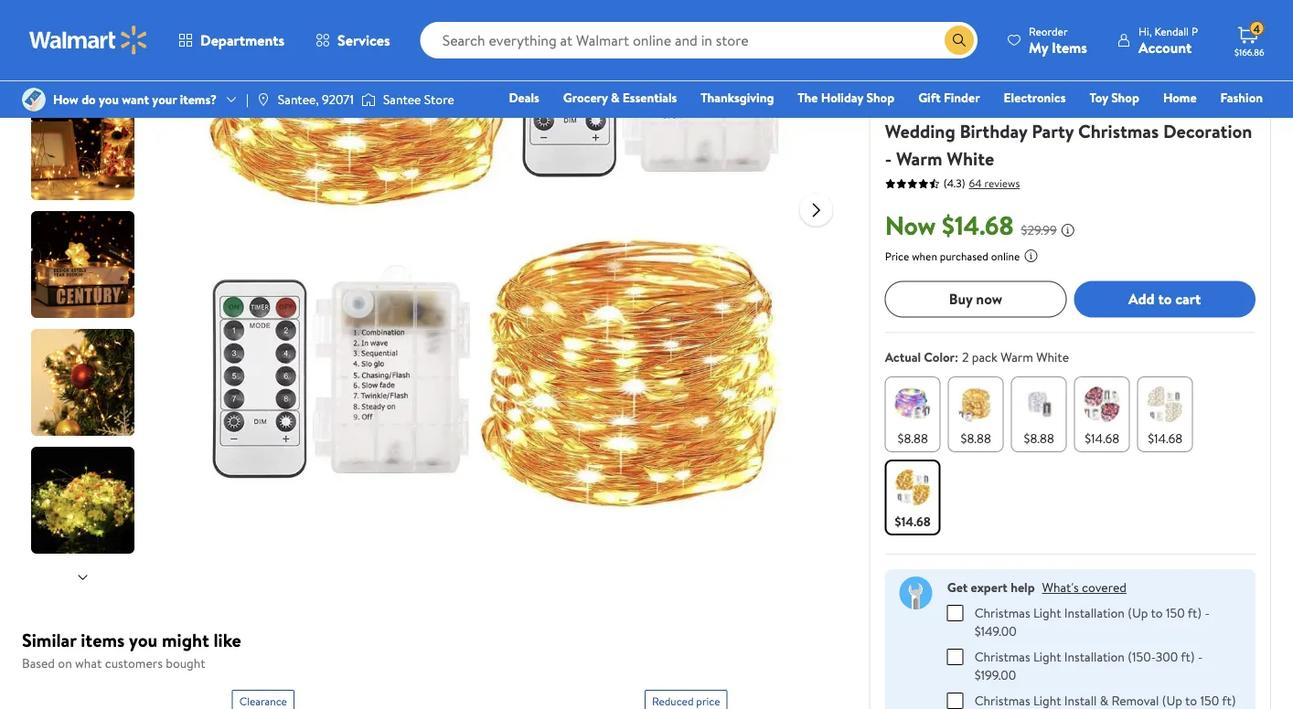 Task type: describe. For each thing, give the bounding box(es) containing it.
modes
[[1006, 63, 1059, 89]]

hi, kendall p account
[[1139, 23, 1198, 57]]

:
[[955, 348, 958, 366]]

2 inside qishi 2 set fairy lights battery operated - led string lights 8 modes 33ft 100 led starry lights - copper wire firefly lights for wedding birthday party christmas decoration - warm white
[[885, 36, 895, 61]]

2 $8.88 from the left
[[961, 430, 991, 447]]

santee, 92071
[[278, 90, 354, 108]]

$14.68 for the left $14.68 button
[[895, 513, 931, 531]]

Christmas Light Installation (150-300 ft) - $199.00 checkbox
[[947, 649, 964, 666]]

items
[[1052, 37, 1087, 57]]

150
[[1166, 604, 1185, 622]]

services button
[[300, 18, 406, 62]]

expert
[[971, 579, 1008, 597]]

one debit link
[[1115, 113, 1193, 133]]

thanksgiving link
[[693, 88, 782, 107]]

add to cart button
[[1074, 281, 1256, 318]]

purchased
[[940, 248, 989, 264]]

the holiday shop link
[[790, 88, 903, 107]]

toy shop link
[[1081, 88, 1148, 107]]

2 set fairy lights battery operated - led string lights 8 modes 33ft 100 led starry lights - copper wire firefly lights for wedding birthday party christmas decoration - warm white image
[[206, 0, 785, 515]]

actual color list
[[881, 373, 1259, 539]]

in_home_installation logo image
[[900, 577, 933, 610]]

help
[[1011, 579, 1035, 597]]

white inside qishi 2 set fairy lights battery operated - led string lights 8 modes 33ft 100 led starry lights - copper wire firefly lights for wedding birthday party christmas decoration - warm white
[[947, 145, 994, 171]]

get
[[947, 579, 968, 597]]

one
[[1123, 114, 1150, 132]]

64 reviews link
[[965, 176, 1020, 191]]

2 set fairy lights battery operated - led string lights 8 modes 33ft 100 led starry lights - copper wire firefly lights for wedding birthday party christmas decoration - warm white - image 4 of 8 image
[[31, 329, 138, 436]]

add to cart
[[1129, 289, 1201, 309]]

1 $8.88 button from the left
[[885, 377, 941, 452]]

 image for santee store
[[361, 91, 376, 109]]

3 $8.88 button from the left
[[1011, 377, 1067, 452]]

departments button
[[163, 18, 300, 62]]

100
[[1105, 63, 1133, 89]]

like
[[214, 628, 241, 653]]

(4.3)
[[944, 176, 965, 191]]

your
[[152, 90, 177, 108]]

hi,
[[1139, 23, 1152, 39]]

0 horizontal spatial $14.68 button
[[885, 460, 941, 536]]

items
[[81, 628, 125, 653]]

3 $8.88 from the left
[[1024, 430, 1054, 447]]

toy
[[1090, 89, 1108, 107]]

debit
[[1153, 114, 1185, 132]]

bought
[[166, 655, 205, 673]]

you for want
[[99, 90, 119, 108]]

services
[[338, 30, 390, 50]]

search icon image
[[952, 33, 967, 48]]

what's covered button
[[1042, 579, 1127, 597]]

1 horizontal spatial 2
[[962, 348, 969, 366]]

clearance
[[239, 693, 287, 709]]

electronics
[[1004, 89, 1066, 107]]

wedding
[[885, 118, 955, 144]]

pack
[[972, 348, 998, 366]]

might
[[162, 628, 209, 653]]

p
[[1192, 23, 1198, 39]]

santee store
[[383, 90, 454, 108]]

qishi 2 set fairy lights battery operated - led string lights 8 modes 33ft 100 led starry lights - copper wire firefly lights for wedding birthday party christmas decoration - warm white
[[885, 13, 1252, 171]]

4
[[1253, 21, 1260, 36]]

gift
[[918, 89, 941, 107]]

$166.86
[[1235, 46, 1264, 58]]

covered
[[1082, 579, 1127, 597]]

when
[[912, 248, 937, 264]]

reorder my items
[[1029, 23, 1087, 57]]

price
[[885, 248, 909, 264]]

do
[[82, 90, 96, 108]]

grocery & essentials link
[[555, 88, 685, 107]]

santee
[[383, 90, 421, 108]]

how do you want your items?
[[53, 90, 217, 108]]

buy now
[[949, 289, 1003, 309]]

$199.00
[[975, 666, 1016, 684]]

light for christmas light installation (up to 150 ft) - $149.00
[[1033, 604, 1061, 622]]

holiday
[[821, 89, 863, 107]]

departments
[[200, 30, 285, 50]]

wire
[[1013, 91, 1050, 116]]

1 vertical spatial warm
[[1001, 348, 1033, 366]]

registry link
[[1044, 113, 1107, 133]]

starry
[[1175, 63, 1223, 89]]

- inside christmas light installation (150-300 ft) - $199.00
[[1198, 648, 1203, 666]]

toy shop
[[1090, 89, 1139, 107]]

what
[[75, 655, 102, 673]]

finder
[[944, 89, 980, 107]]

cart
[[1175, 289, 1201, 309]]

$14.68 for $14.68 button to the middle
[[1085, 430, 1120, 447]]

(4.3) 64 reviews
[[944, 176, 1020, 191]]

deals
[[509, 89, 539, 107]]

color
[[924, 348, 955, 366]]

(150-
[[1128, 648, 1156, 666]]

similar
[[22, 628, 76, 653]]

christmas for christmas light installation (150-300 ft) - $199.00
[[975, 648, 1030, 666]]

qishi
[[885, 13, 913, 31]]

warm inside qishi 2 set fairy lights battery operated - led string lights 8 modes 33ft 100 led starry lights - copper wire firefly lights for wedding birthday party christmas decoration - warm white
[[896, 145, 943, 171]]

1 $8.88 from the left
[[898, 430, 928, 447]]

Christmas Light Installation (Up to 150 ft) - $149.00 checkbox
[[947, 605, 964, 622]]

2 shop from the left
[[1111, 89, 1139, 107]]

price when purchased online
[[885, 248, 1020, 264]]

installation for (up
[[1064, 604, 1125, 622]]

add
[[1129, 289, 1155, 309]]

walmart+
[[1208, 114, 1263, 132]]

300
[[1156, 648, 1178, 666]]

Christmas Light Install & Removal (Up to 150 ft) - $229.00 checkbox
[[947, 693, 964, 709]]



Task type: vqa. For each thing, say whether or not it's contained in the screenshot.
/
no



Task type: locate. For each thing, give the bounding box(es) containing it.
- right 300 on the bottom right of page
[[1198, 648, 1203, 666]]

buy now button
[[885, 281, 1067, 318]]

white right pack
[[1036, 348, 1069, 366]]

$149.00
[[975, 623, 1017, 640]]

home link
[[1155, 88, 1205, 107]]

walmart image
[[29, 26, 148, 55]]

-
[[1171, 36, 1178, 61], [938, 91, 945, 116], [885, 145, 892, 171], [1205, 604, 1210, 622], [1198, 648, 1203, 666]]

copper
[[949, 91, 1009, 116]]

actual color : 2 pack warm white
[[885, 348, 1069, 366]]

decoration
[[1163, 118, 1252, 144]]

christmas light installation (up to 150 ft) - $149.00
[[975, 604, 1210, 640]]

- inside christmas light installation (up to 150 ft) - $149.00
[[1205, 604, 1210, 622]]

now
[[976, 289, 1003, 309]]

want
[[122, 90, 149, 108]]

2 set fairy lights battery operated - led string lights 8 modes 33ft 100 led starry lights - copper wire firefly lights for wedding birthday party christmas decoration - warm white - image 5 of 8 image
[[31, 447, 138, 554]]

how
[[53, 90, 78, 108]]

1 light from the top
[[1033, 604, 1061, 622]]

0 vertical spatial to
[[1158, 289, 1172, 309]]

christmas up $149.00
[[975, 604, 1030, 622]]

learn more about strikethrough prices image
[[1061, 222, 1075, 237]]

registry
[[1052, 114, 1099, 132]]

2 set fairy lights battery operated - led string lights 8 modes 33ft 100 led starry lights - copper wire firefly lights for wedding birthday party christmas decoration - warm white - image 3 of 8 image
[[31, 211, 138, 318]]

essentials
[[623, 89, 677, 107]]

deals link
[[501, 88, 548, 107]]

warm down wedding at right
[[896, 145, 943, 171]]

0 vertical spatial ft)
[[1188, 604, 1202, 622]]

 image right 92071
[[361, 91, 376, 109]]

1 horizontal spatial $14.68 button
[[1074, 377, 1130, 452]]

christmas inside christmas light installation (150-300 ft) - $199.00
[[975, 648, 1030, 666]]

reorder
[[1029, 23, 1068, 39]]

fashion registry
[[1052, 89, 1263, 132]]

buy
[[949, 289, 973, 309]]

warm right pack
[[1001, 348, 1033, 366]]

installation down christmas light installation (up to 150 ft) - $149.00
[[1064, 648, 1125, 666]]

0 vertical spatial christmas
[[1078, 118, 1159, 144]]

grocery & essentials
[[563, 89, 677, 107]]

1 horizontal spatial $8.88 button
[[948, 377, 1004, 452]]

based
[[22, 655, 55, 673]]

white
[[947, 145, 994, 171], [1036, 348, 1069, 366]]

92071
[[322, 90, 354, 108]]

ft) right 300 on the bottom right of page
[[1181, 648, 1195, 666]]

2 light from the top
[[1033, 648, 1061, 666]]

light down get expert help what's covered
[[1033, 604, 1061, 622]]

0 horizontal spatial white
[[947, 145, 994, 171]]

Walmart Site-Wide search field
[[420, 22, 978, 59]]

the holiday shop
[[798, 89, 895, 107]]

0 vertical spatial warm
[[896, 145, 943, 171]]

items?
[[180, 90, 217, 108]]

installation inside christmas light installation (up to 150 ft) - $149.00
[[1064, 604, 1125, 622]]

1 vertical spatial ft)
[[1181, 648, 1195, 666]]

to inside 'add to cart' button
[[1158, 289, 1172, 309]]

ft) inside christmas light installation (up to 150 ft) - $149.00
[[1188, 604, 1202, 622]]

0 horizontal spatial shop
[[866, 89, 895, 107]]

1 vertical spatial light
[[1033, 648, 1061, 666]]

0 horizontal spatial $8.88
[[898, 430, 928, 447]]

white up 64
[[947, 145, 994, 171]]

$29.99
[[1021, 221, 1057, 239]]

- down wedding at right
[[885, 145, 892, 171]]

2 horizontal spatial $8.88
[[1024, 430, 1054, 447]]

0 vertical spatial you
[[99, 90, 119, 108]]

0 horizontal spatial 2
[[885, 36, 895, 61]]

installation
[[1064, 604, 1125, 622], [1064, 648, 1125, 666]]

christmas light installation (150-300 ft) - $199.00
[[975, 648, 1203, 684]]

 image
[[256, 92, 271, 107]]

 image left how
[[22, 88, 46, 112]]

light inside christmas light installation (150-300 ft) - $199.00
[[1033, 648, 1061, 666]]

home
[[1163, 89, 1197, 107]]

christmas up "$199.00"
[[975, 648, 1030, 666]]

light for christmas light installation (150-300 ft) - $199.00
[[1033, 648, 1061, 666]]

santee,
[[278, 90, 319, 108]]

reduced
[[652, 693, 694, 709]]

reduced price
[[652, 693, 720, 709]]

christmas for christmas light installation (up to 150 ft) - $149.00
[[975, 604, 1030, 622]]

Search search field
[[420, 22, 978, 59]]

led
[[1137, 63, 1171, 89]]

next image image
[[75, 571, 90, 585]]

- left led
[[1171, 36, 1178, 61]]

next media item image
[[805, 199, 827, 221]]

walmart+ link
[[1200, 113, 1271, 133]]

warm
[[896, 145, 943, 171], [1001, 348, 1033, 366]]

ft) right 150
[[1188, 604, 1202, 622]]

1 installation from the top
[[1064, 604, 1125, 622]]

legal information image
[[1024, 248, 1038, 263]]

1 horizontal spatial  image
[[361, 91, 376, 109]]

0 horizontal spatial $8.88 button
[[885, 377, 941, 452]]

ft) inside christmas light installation (150-300 ft) - $199.00
[[1181, 648, 1195, 666]]

1 horizontal spatial you
[[129, 628, 158, 653]]

2 left set
[[885, 36, 895, 61]]

reviews
[[984, 176, 1020, 191]]

1 vertical spatial installation
[[1064, 648, 1125, 666]]

&
[[611, 89, 620, 107]]

for
[[1164, 91, 1187, 116]]

fairy
[[930, 36, 969, 61]]

you up customers at left
[[129, 628, 158, 653]]

to left 150
[[1151, 604, 1163, 622]]

light down christmas light installation (up to 150 ft) - $149.00
[[1033, 648, 1061, 666]]

1 vertical spatial white
[[1036, 348, 1069, 366]]

you
[[99, 90, 119, 108], [129, 628, 158, 653]]

1 horizontal spatial $8.88
[[961, 430, 991, 447]]

now $14.68
[[885, 207, 1014, 243]]

0 horizontal spatial you
[[99, 90, 119, 108]]

$8.88
[[898, 430, 928, 447], [961, 430, 991, 447], [1024, 430, 1054, 447]]

christmas inside christmas light installation (up to 150 ft) - $149.00
[[975, 604, 1030, 622]]

2 installation from the top
[[1064, 648, 1125, 666]]

installation inside christmas light installation (150-300 ft) - $199.00
[[1064, 648, 1125, 666]]

1 horizontal spatial shop
[[1111, 89, 1139, 107]]

(up
[[1128, 604, 1148, 622]]

0 horizontal spatial warm
[[896, 145, 943, 171]]

0 vertical spatial installation
[[1064, 604, 1125, 622]]

led
[[1182, 36, 1211, 61]]

0 vertical spatial white
[[947, 145, 994, 171]]

8
[[992, 63, 1002, 89]]

string
[[885, 63, 934, 89]]

online
[[991, 248, 1020, 264]]

 image
[[22, 88, 46, 112], [361, 91, 376, 109]]

get expert help what's covered
[[947, 579, 1127, 597]]

1 horizontal spatial white
[[1036, 348, 1069, 366]]

1 vertical spatial to
[[1151, 604, 1163, 622]]

to inside christmas light installation (up to 150 ft) - $149.00
[[1151, 604, 1163, 622]]

0 vertical spatial 2
[[885, 36, 895, 61]]

christmas down toy shop link
[[1078, 118, 1159, 144]]

1 vertical spatial christmas
[[975, 604, 1030, 622]]

grocery
[[563, 89, 608, 107]]

battery
[[1026, 36, 1086, 61]]

- right 150
[[1205, 604, 1210, 622]]

christmas inside qishi 2 set fairy lights battery operated - led string lights 8 modes 33ft 100 led starry lights - copper wire firefly lights for wedding birthday party christmas decoration - warm white
[[1078, 118, 1159, 144]]

- up wedding at right
[[938, 91, 945, 116]]

installation for (150-
[[1064, 648, 1125, 666]]

set
[[899, 36, 926, 61]]

the
[[798, 89, 818, 107]]

0 horizontal spatial  image
[[22, 88, 46, 112]]

qishi link
[[885, 13, 913, 31]]

1 vertical spatial you
[[129, 628, 158, 653]]

shop right holiday at the top
[[866, 89, 895, 107]]

installation down 'covered'
[[1064, 604, 1125, 622]]

2 set fairy lights battery operated - led string lights 8 modes 33ft 100 led starry lights - copper wire firefly lights for wedding birthday party christmas decoration - warm white - image 2 of 8 image
[[31, 93, 138, 200]]

birthday
[[960, 118, 1027, 144]]

64
[[969, 176, 982, 191]]

1 horizontal spatial warm
[[1001, 348, 1033, 366]]

light inside christmas light installation (up to 150 ft) - $149.00
[[1033, 604, 1061, 622]]

 image for how do you want your items?
[[22, 88, 46, 112]]

to left cart
[[1158, 289, 1172, 309]]

you right do
[[99, 90, 119, 108]]

1 shop from the left
[[866, 89, 895, 107]]

to
[[1158, 289, 1172, 309], [1151, 604, 1163, 622]]

kendall
[[1155, 23, 1189, 39]]

2 vertical spatial christmas
[[975, 648, 1030, 666]]

2 horizontal spatial $14.68 button
[[1137, 377, 1193, 452]]

on
[[58, 655, 72, 673]]

2 $8.88 button from the left
[[948, 377, 1004, 452]]

firefly
[[1054, 91, 1106, 116]]

gift finder link
[[910, 88, 988, 107]]

1 vertical spatial 2
[[962, 348, 969, 366]]

you for might
[[129, 628, 158, 653]]

party
[[1032, 118, 1074, 144]]

you inside similar items you might like based on what customers bought
[[129, 628, 158, 653]]

now
[[885, 207, 936, 243]]

operated
[[1090, 36, 1167, 61]]

2 right :
[[962, 348, 969, 366]]

|
[[246, 90, 249, 108]]

0 vertical spatial light
[[1033, 604, 1061, 622]]

shop right toy
[[1111, 89, 1139, 107]]

$14.68 for the rightmost $14.68 button
[[1148, 430, 1183, 447]]

2 horizontal spatial $8.88 button
[[1011, 377, 1067, 452]]

account
[[1139, 37, 1192, 57]]

2 set fairy lights battery operated - led string lights 8 modes 33ft 100 led starry lights - copper wire firefly lights for wedding birthday party christmas decoration - warm white - image 1 of 8 image
[[31, 0, 138, 82]]

similar items you might like based on what customers bought
[[22, 628, 241, 673]]



